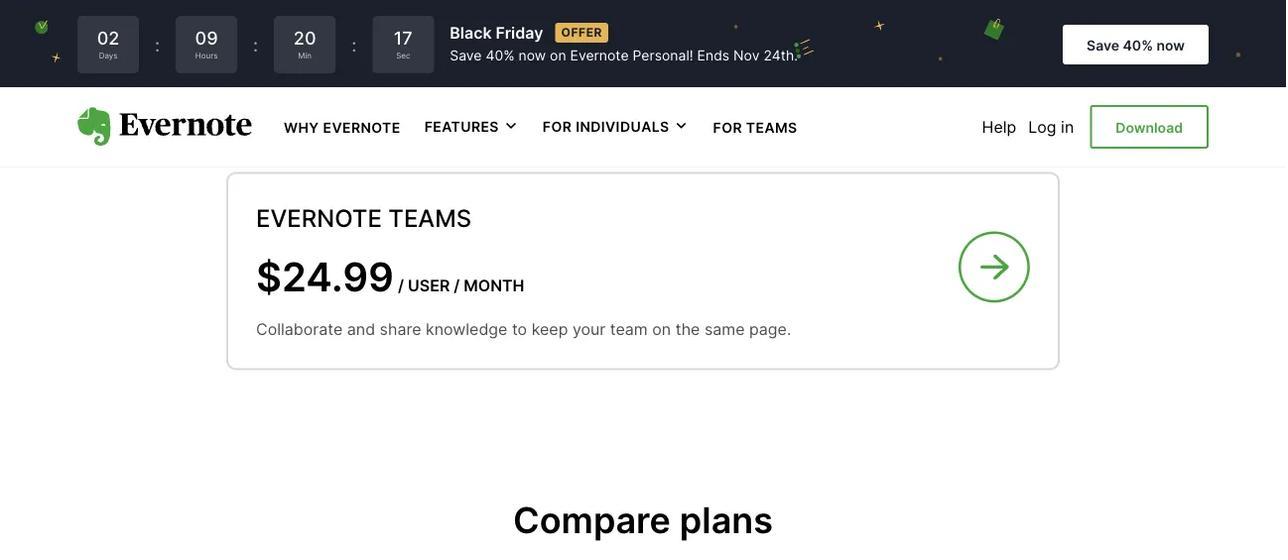 Task type: vqa. For each thing, say whether or not it's contained in the screenshot.


Task type: describe. For each thing, give the bounding box(es) containing it.
hours
[[195, 50, 218, 60]]

1 horizontal spatial on
[[652, 320, 671, 339]]

mark up images and pdfs
[[508, 68, 704, 87]]

help link
[[982, 117, 1017, 136]]

20
[[294, 27, 316, 49]]

3 : from the left
[[352, 34, 357, 56]]

09
[[195, 27, 218, 49]]

collaborate
[[256, 320, 343, 339]]

microsoft
[[1051, 1, 1122, 20]]

1 : from the left
[[155, 34, 160, 56]]

17
[[394, 27, 413, 49]]

custom
[[563, 30, 618, 49]]

1 vertical spatial evernote
[[323, 119, 401, 136]]

20 min
[[294, 27, 316, 60]]

compare
[[513, 499, 671, 542]]

1 vertical spatial and
[[632, 68, 660, 87]]

save 40% now on evernote personal! ends nov 24th.
[[450, 47, 798, 64]]

log
[[1029, 117, 1057, 136]]

download
[[1116, 119, 1183, 136]]

in
[[1061, 117, 1074, 136]]

month
[[464, 276, 525, 295]]

days
[[99, 50, 117, 60]]

sec
[[396, 50, 410, 60]]

40% for save 40% now
[[1123, 37, 1153, 54]]

download link
[[1090, 105, 1209, 149]]

save 40% now link
[[1063, 25, 1209, 65]]

log in link
[[1029, 117, 1074, 136]]

why
[[284, 119, 319, 136]]

personal!
[[633, 47, 693, 64]]

1 / from the left
[[398, 276, 404, 295]]

40% for save 40% now on evernote personal! ends nov 24th.
[[486, 47, 515, 64]]

2 vertical spatial and
[[347, 320, 375, 339]]

evernote teams
[[256, 204, 472, 233]]

0 vertical spatial evernote
[[570, 47, 629, 64]]

individuals
[[576, 118, 669, 135]]

teams,
[[1127, 1, 1181, 20]]

24.99
[[282, 253, 394, 301]]

the
[[676, 320, 700, 339]]

nov
[[734, 47, 760, 64]]

log in
[[1029, 117, 1074, 136]]

create custom templates
[[508, 30, 697, 49]]

save for save 40% now
[[1087, 37, 1120, 54]]

integrate
[[893, 1, 961, 20]]

mark
[[508, 68, 546, 87]]

up
[[550, 68, 569, 87]]

compare plans
[[513, 499, 773, 542]]

help
[[982, 117, 1017, 136]]

for individuals
[[543, 118, 669, 135]]

others
[[926, 23, 974, 42]]

integrate with slack, microsoft teams, and others
[[893, 1, 1181, 42]]

black friday
[[450, 23, 543, 42]]

evernote logo image
[[77, 107, 252, 147]]

teams for for teams
[[746, 119, 798, 136]]



Task type: locate. For each thing, give the bounding box(es) containing it.
0 horizontal spatial now
[[519, 47, 546, 64]]

for individuals button
[[543, 117, 689, 137]]

2 : from the left
[[253, 34, 258, 56]]

40%
[[1123, 37, 1153, 54], [486, 47, 515, 64]]

now for save 40% now
[[1157, 37, 1185, 54]]

same
[[705, 320, 745, 339]]

teams for evernote teams
[[388, 204, 472, 233]]

: left 17 sec
[[352, 34, 357, 56]]

min
[[298, 50, 312, 60]]

09 hours
[[195, 27, 218, 60]]

for down ends
[[713, 119, 742, 136]]

1 horizontal spatial :
[[253, 34, 258, 56]]

1 vertical spatial on
[[652, 320, 671, 339]]

teams
[[746, 119, 798, 136], [388, 204, 472, 233]]

evernote up the '24.99'
[[256, 204, 382, 233]]

1 horizontal spatial save
[[1087, 37, 1120, 54]]

0 horizontal spatial for
[[543, 118, 572, 135]]

teams down the 24th.
[[746, 119, 798, 136]]

and down personal!
[[632, 68, 660, 87]]

/
[[398, 276, 404, 295], [454, 276, 460, 295]]

offer
[[561, 25, 603, 39]]

plans
[[680, 499, 773, 542]]

templates
[[623, 30, 697, 49]]

$ 24.99 / user / month
[[256, 253, 525, 301]]

on left the
[[652, 320, 671, 339]]

save
[[1087, 37, 1120, 54], [450, 47, 482, 64]]

/ right "user"
[[454, 276, 460, 295]]

save down black
[[450, 47, 482, 64]]

images
[[574, 68, 627, 87]]

0 horizontal spatial teams
[[388, 204, 472, 233]]

and inside integrate with slack, microsoft teams, and others
[[893, 23, 921, 42]]

: left the 09 hours
[[155, 34, 160, 56]]

collaborate and share knowledge to keep your team on the same page.
[[256, 320, 791, 339]]

1 vertical spatial teams
[[388, 204, 472, 233]]

for for for teams
[[713, 119, 742, 136]]

features
[[424, 118, 499, 135]]

save for save 40% now on evernote personal! ends nov 24th.
[[450, 47, 482, 64]]

1 horizontal spatial now
[[1157, 37, 1185, 54]]

0 vertical spatial and
[[893, 23, 921, 42]]

friday
[[496, 23, 543, 42]]

ends
[[697, 47, 730, 64]]

0 vertical spatial teams
[[746, 119, 798, 136]]

teams up "user"
[[388, 204, 472, 233]]

/ left "user"
[[398, 276, 404, 295]]

17 sec
[[394, 27, 413, 60]]

02 days
[[97, 27, 119, 60]]

: right the 09 hours
[[253, 34, 258, 56]]

team
[[610, 320, 648, 339]]

with
[[966, 1, 998, 20]]

1 horizontal spatial for
[[713, 119, 742, 136]]

0 horizontal spatial 40%
[[486, 47, 515, 64]]

40% down black friday
[[486, 47, 515, 64]]

evernote up images
[[570, 47, 629, 64]]

now up mark
[[519, 47, 546, 64]]

$
[[256, 253, 282, 301]]

slack,
[[1002, 1, 1047, 20]]

save down microsoft
[[1087, 37, 1120, 54]]

1 horizontal spatial teams
[[746, 119, 798, 136]]

now down teams,
[[1157, 37, 1185, 54]]

1 horizontal spatial 40%
[[1123, 37, 1153, 54]]

knowledge
[[426, 320, 508, 339]]

features button
[[424, 117, 519, 137]]

create
[[508, 30, 558, 49]]

0 vertical spatial on
[[550, 47, 566, 64]]

0 horizontal spatial and
[[347, 320, 375, 339]]

2 / from the left
[[454, 276, 460, 295]]

for down up
[[543, 118, 572, 135]]

for
[[543, 118, 572, 135], [713, 119, 742, 136]]

02
[[97, 27, 119, 49]]

2 horizontal spatial and
[[893, 23, 921, 42]]

2 vertical spatial evernote
[[256, 204, 382, 233]]

and
[[893, 23, 921, 42], [632, 68, 660, 87], [347, 320, 375, 339]]

black
[[450, 23, 492, 42]]

for teams link
[[713, 117, 798, 136]]

1 horizontal spatial /
[[454, 276, 460, 295]]

for teams
[[713, 119, 798, 136]]

2 horizontal spatial :
[[352, 34, 357, 56]]

:
[[155, 34, 160, 56], [253, 34, 258, 56], [352, 34, 357, 56]]

why evernote
[[284, 119, 401, 136]]

evernote right why
[[323, 119, 401, 136]]

for for for individuals
[[543, 118, 572, 135]]

now
[[1157, 37, 1185, 54], [519, 47, 546, 64]]

user
[[408, 276, 450, 295]]

keep
[[532, 320, 568, 339]]

now inside save 40% now link
[[1157, 37, 1185, 54]]

0 horizontal spatial /
[[398, 276, 404, 295]]

on
[[550, 47, 566, 64], [652, 320, 671, 339]]

24th.
[[764, 47, 798, 64]]

and left share
[[347, 320, 375, 339]]

40% down teams,
[[1123, 37, 1153, 54]]

evernote
[[570, 47, 629, 64], [323, 119, 401, 136], [256, 204, 382, 233]]

for inside button
[[543, 118, 572, 135]]

now for save 40% now on evernote personal! ends nov 24th.
[[519, 47, 546, 64]]

save 40% now
[[1087, 37, 1185, 54]]

share
[[380, 320, 421, 339]]

pdfs
[[664, 68, 704, 87]]

why evernote link
[[284, 117, 401, 136]]

and down integrate
[[893, 23, 921, 42]]

to
[[512, 320, 527, 339]]

0 horizontal spatial on
[[550, 47, 566, 64]]

page.
[[749, 320, 791, 339]]

your
[[573, 320, 606, 339]]

on up up
[[550, 47, 566, 64]]

0 horizontal spatial :
[[155, 34, 160, 56]]

0 horizontal spatial save
[[450, 47, 482, 64]]

1 horizontal spatial and
[[632, 68, 660, 87]]



